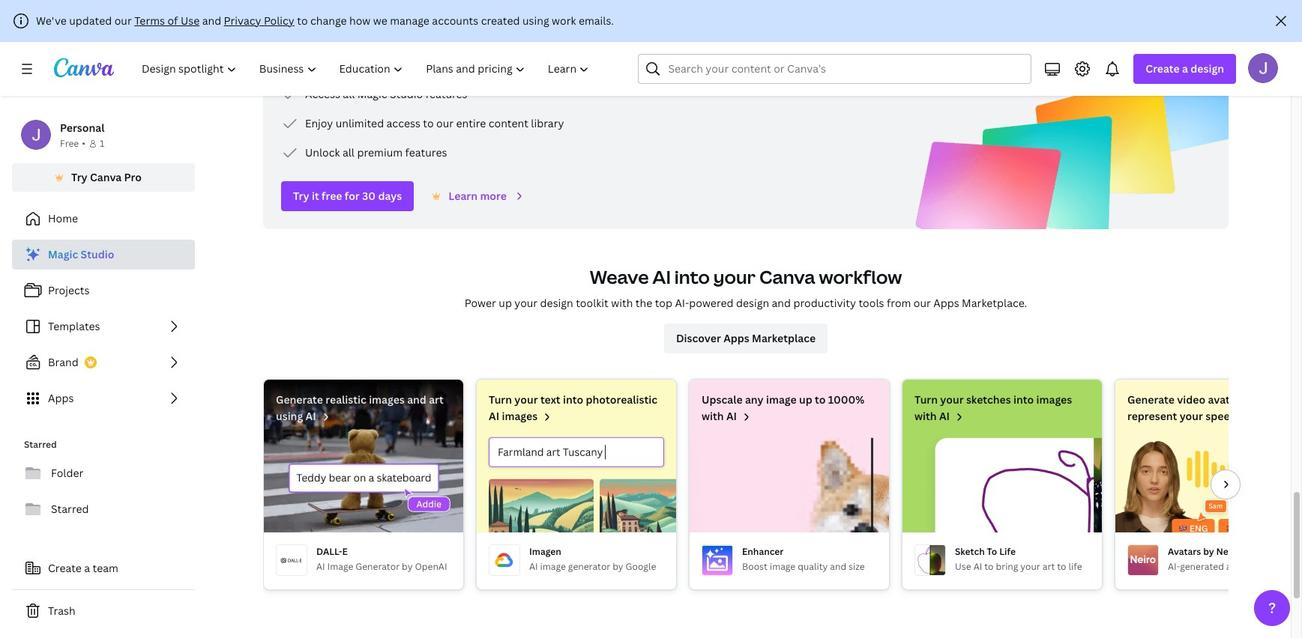 Task type: vqa. For each thing, say whether or not it's contained in the screenshot.
access
yes



Task type: describe. For each thing, give the bounding box(es) containing it.
free •
[[60, 137, 85, 150]]

we've updated our terms of use and privacy policy to change how we manage accounts created using work emails.
[[36, 13, 614, 28]]

pro
[[124, 170, 142, 184]]

turn your text into photorealistic ai images
[[489, 393, 657, 424]]

sketch
[[955, 546, 985, 558]]

tools
[[859, 296, 884, 310]]

more
[[480, 189, 507, 203]]

free
[[322, 189, 342, 203]]

privacy policy link
[[224, 13, 294, 28]]

access
[[305, 87, 340, 101]]

enjoy unlimited access to our entire content library
[[305, 116, 564, 130]]

power
[[465, 296, 496, 310]]

video
[[1177, 393, 1206, 407]]

folder link
[[12, 459, 195, 489]]

canva inside button
[[90, 170, 122, 184]]

1 vertical spatial features
[[405, 145, 447, 160]]

avatars
[[1168, 546, 1201, 558]]

neiro
[[1216, 546, 1240, 558]]

accounts
[[432, 13, 478, 28]]

turn for with
[[915, 393, 938, 407]]

that
[[1248, 393, 1269, 407]]

templates
[[48, 319, 100, 334]]

by inside avatars by neiro ai ai-generated avatars
[[1203, 546, 1214, 558]]

and inside weave ai into your canva workflow power up your design toolkit with the top ai-powered design and productivity tools from our apps marketplace.
[[772, 296, 791, 310]]

entire
[[456, 116, 486, 130]]

your right 'power'
[[514, 296, 538, 310]]

with inside 'turn your sketches into images with ai'
[[915, 409, 937, 424]]

enjoy
[[305, 116, 333, 130]]

of
[[168, 13, 178, 28]]

represent
[[1127, 409, 1177, 424]]

learn more button
[[424, 182, 529, 208]]

up inside upscale any image up to 1000% with ai
[[799, 393, 812, 407]]

size
[[849, 561, 865, 573]]

imagen ai image generator by google
[[529, 546, 656, 573]]

terms
[[134, 13, 165, 28]]

your inside sketch to life use ai to bring your art to life
[[1021, 561, 1040, 573]]

text
[[540, 393, 560, 407]]

ai inside the generate realistic images and art using ai
[[306, 409, 316, 424]]

weave ai into your canva workflow power up your design toolkit with the top ai-powered design and productivity tools from our apps marketplace.
[[465, 265, 1027, 310]]

learn more
[[448, 189, 507, 203]]

free
[[60, 137, 79, 150]]

apps inside discover apps marketplace button
[[723, 331, 749, 346]]

a for team
[[84, 561, 90, 576]]

work
[[552, 13, 576, 28]]

policy
[[264, 13, 294, 28]]

try for try canva pro
[[71, 170, 87, 184]]

design inside dropdown button
[[1191, 61, 1224, 76]]

updated
[[69, 13, 112, 28]]

change
[[310, 13, 347, 28]]

apps link
[[12, 384, 195, 414]]

into inside weave ai into your canva workflow power up your design toolkit with the top ai-powered design and productivity tools from our apps marketplace.
[[675, 265, 710, 289]]

to right the policy
[[297, 13, 308, 28]]

quality
[[798, 561, 828, 573]]

create a team button
[[12, 554, 195, 584]]

into for turn your text into photorealistic ai images
[[563, 393, 583, 407]]

create a design button
[[1134, 54, 1236, 84]]

image
[[327, 561, 353, 573]]

0 horizontal spatial use
[[181, 13, 200, 28]]

all for unlock
[[343, 145, 355, 160]]

ai inside weave ai into your canva workflow power up your design toolkit with the top ai-powered design and productivity tools from our apps marketplace.
[[652, 265, 671, 289]]

for
[[345, 189, 360, 203]]

access
[[386, 116, 420, 130]]

into for turn your sketches into images with ai
[[1014, 393, 1034, 407]]

premium
[[357, 145, 403, 160]]

trash link
[[12, 597, 195, 627]]

ai inside 'imagen ai image generator by google'
[[529, 561, 538, 573]]

unlimited
[[336, 116, 384, 130]]

upscale any image up to 1000% with ai
[[702, 393, 865, 424]]

bring
[[996, 561, 1018, 573]]

upscale
[[702, 393, 743, 407]]

ai inside dall-e ai image generator by openai
[[316, 561, 325, 573]]

from
[[887, 296, 911, 310]]

0 vertical spatial magic
[[357, 87, 387, 101]]

marketplace
[[752, 331, 816, 346]]

unlock all premium features
[[305, 145, 447, 160]]

image for quality
[[770, 561, 796, 573]]

with inside weave ai into your canva workflow power up your design toolkit with the top ai-powered design and productivity tools from our apps marketplace.
[[611, 296, 633, 310]]

marketplace.
[[962, 296, 1027, 310]]

and inside enhancer boost image quality and size
[[830, 561, 846, 573]]

days
[[378, 189, 402, 203]]

we've
[[36, 13, 67, 28]]

generate for your
[[1127, 393, 1175, 407]]

unlock
[[305, 145, 340, 160]]

trash
[[48, 604, 75, 618]]

any
[[745, 393, 764, 407]]

brand link
[[12, 348, 195, 378]]

to
[[987, 546, 997, 558]]

by inside dall-e ai image generator by openai
[[402, 561, 413, 573]]

folder button
[[12, 459, 195, 489]]

try it free for 30 days
[[293, 189, 402, 203]]

photorealistic
[[586, 393, 657, 407]]

generator
[[356, 561, 400, 573]]

personal
[[60, 121, 105, 135]]

generate video avatars that represent your speech
[[1127, 393, 1269, 424]]

dall-
[[316, 546, 342, 558]]

create for create a design
[[1146, 61, 1180, 76]]

all for access
[[343, 87, 355, 101]]

enhancer
[[742, 546, 784, 558]]

ai- inside avatars by neiro ai ai-generated avatars
[[1168, 561, 1180, 573]]

it
[[312, 189, 319, 203]]

art inside the generate realistic images and art using ai
[[429, 393, 444, 407]]

create for create a team
[[48, 561, 82, 576]]

enhancer boost image quality and size
[[742, 546, 865, 573]]

privacy
[[224, 13, 261, 28]]

to inside list
[[423, 116, 434, 130]]

we
[[373, 13, 387, 28]]

ai inside upscale any image up to 1000% with ai
[[726, 409, 737, 424]]

created
[[481, 13, 520, 28]]

apps inside apps link
[[48, 391, 74, 406]]

ai inside "turn your text into photorealistic ai images"
[[489, 409, 499, 424]]

ai inside avatars by neiro ai ai-generated avatars
[[1242, 546, 1252, 558]]

generate for using
[[276, 393, 323, 407]]

magic studio
[[48, 247, 114, 262]]



Task type: locate. For each thing, give the bounding box(es) containing it.
1 vertical spatial apps
[[723, 331, 749, 346]]

a
[[1182, 61, 1188, 76], [84, 561, 90, 576]]

starred inside button
[[51, 502, 89, 517]]

avatars by neiro ai ai-generated avatars
[[1168, 546, 1258, 573]]

0 vertical spatial up
[[499, 296, 512, 310]]

by up generated at the bottom right
[[1203, 546, 1214, 558]]

2 horizontal spatial design
[[1191, 61, 1224, 76]]

ai- right top
[[675, 296, 689, 310]]

1 vertical spatial starred
[[51, 502, 89, 517]]

and up 'marketplace'
[[772, 296, 791, 310]]

access all magic studio features
[[305, 87, 467, 101]]

our inside weave ai into your canva workflow power up your design toolkit with the top ai-powered design and productivity tools from our apps marketplace.
[[914, 296, 931, 310]]

generate
[[276, 393, 323, 407], [1127, 393, 1175, 407]]

discover apps marketplace
[[676, 331, 816, 346]]

1 horizontal spatial design
[[736, 296, 769, 310]]

0 horizontal spatial art
[[429, 393, 444, 407]]

top level navigation element
[[132, 54, 602, 84]]

turn your sketches into images with ai
[[915, 393, 1072, 424]]

0 vertical spatial apps
[[934, 296, 959, 310]]

by inside 'imagen ai image generator by google'
[[613, 561, 623, 573]]

generate left realistic
[[276, 393, 323, 407]]

list
[[281, 85, 564, 162], [12, 240, 195, 414]]

list containing access all magic studio features
[[281, 85, 564, 162]]

starred up folder
[[24, 439, 57, 451]]

0 vertical spatial our
[[114, 13, 132, 28]]

avatars down neiro
[[1226, 561, 1258, 573]]

use inside sketch to life use ai to bring your art to life
[[955, 561, 971, 573]]

into right sketches
[[1014, 393, 1034, 407]]

2 horizontal spatial with
[[915, 409, 937, 424]]

your inside 'turn your sketches into images with ai'
[[940, 393, 964, 407]]

your left text
[[515, 393, 538, 407]]

1 horizontal spatial ai-
[[1168, 561, 1180, 573]]

1 turn from the left
[[489, 393, 512, 407]]

0 vertical spatial avatars
[[1208, 393, 1246, 407]]

1 vertical spatial using
[[276, 409, 303, 424]]

1 vertical spatial up
[[799, 393, 812, 407]]

image down imagen
[[540, 561, 566, 573]]

image for up
[[766, 393, 797, 407]]

image
[[766, 393, 797, 407], [540, 561, 566, 573], [770, 561, 796, 573]]

realistic
[[326, 393, 366, 407]]

ai- inside weave ai into your canva workflow power up your design toolkit with the top ai-powered design and productivity tools from our apps marketplace.
[[675, 296, 689, 310]]

templates link
[[12, 312, 195, 342]]

0 horizontal spatial canva
[[90, 170, 122, 184]]

1 vertical spatial our
[[436, 116, 454, 130]]

2 vertical spatial apps
[[48, 391, 74, 406]]

learn
[[448, 189, 478, 203]]

home
[[48, 211, 78, 226]]

your inside generate video avatars that represent your speech
[[1180, 409, 1203, 424]]

0 vertical spatial create
[[1146, 61, 1180, 76]]

a inside dropdown button
[[1182, 61, 1188, 76]]

0 horizontal spatial a
[[84, 561, 90, 576]]

0 horizontal spatial turn
[[489, 393, 512, 407]]

1 horizontal spatial art
[[1043, 561, 1055, 573]]

magic
[[357, 87, 387, 101], [48, 247, 78, 262]]

1
[[100, 137, 104, 150]]

1 horizontal spatial turn
[[915, 393, 938, 407]]

try
[[71, 170, 87, 184], [293, 189, 309, 203]]

generate up represent
[[1127, 393, 1175, 407]]

canva inside weave ai into your canva workflow power up your design toolkit with the top ai-powered design and productivity tools from our apps marketplace.
[[759, 265, 815, 289]]

2 horizontal spatial our
[[914, 296, 931, 310]]

into up powered
[[675, 265, 710, 289]]

images inside the generate realistic images and art using ai
[[369, 393, 405, 407]]

apps right from
[[934, 296, 959, 310]]

images
[[369, 393, 405, 407], [1036, 393, 1072, 407], [502, 409, 538, 424]]

1 horizontal spatial up
[[799, 393, 812, 407]]

create inside create a design dropdown button
[[1146, 61, 1180, 76]]

generate realistic images and art using ai
[[276, 393, 444, 424]]

canva up productivity
[[759, 265, 815, 289]]

our left terms
[[114, 13, 132, 28]]

discover apps marketplace button
[[664, 324, 828, 354]]

toolkit
[[576, 296, 609, 310]]

1 horizontal spatial images
[[502, 409, 538, 424]]

magic studio link
[[12, 240, 195, 270]]

with inside upscale any image up to 1000% with ai
[[702, 409, 724, 424]]

1 vertical spatial use
[[955, 561, 971, 573]]

your left sketches
[[940, 393, 964, 407]]

1 vertical spatial art
[[1043, 561, 1055, 573]]

0 vertical spatial all
[[343, 87, 355, 101]]

use right of on the top of page
[[181, 13, 200, 28]]

avatars inside generate video avatars that represent your speech
[[1208, 393, 1246, 407]]

studio
[[390, 87, 423, 101], [81, 247, 114, 262]]

up inside weave ai into your canva workflow power up your design toolkit with the top ai-powered design and productivity tools from our apps marketplace.
[[499, 296, 512, 310]]

2 horizontal spatial into
[[1014, 393, 1034, 407]]

2 vertical spatial our
[[914, 296, 931, 310]]

ai-
[[675, 296, 689, 310], [1168, 561, 1180, 573]]

2 horizontal spatial by
[[1203, 546, 1214, 558]]

try inside try it free for 30 days button
[[293, 189, 309, 203]]

0 vertical spatial features
[[426, 87, 467, 101]]

0 vertical spatial list
[[281, 85, 564, 162]]

1 horizontal spatial apps
[[723, 331, 749, 346]]

1 vertical spatial try
[[293, 189, 309, 203]]

life
[[1069, 561, 1082, 573]]

and left the privacy
[[202, 13, 221, 28]]

turn inside "turn your text into photorealistic ai images"
[[489, 393, 512, 407]]

1 horizontal spatial our
[[436, 116, 454, 130]]

1000%
[[828, 393, 865, 407]]

productivity
[[793, 296, 856, 310]]

0 horizontal spatial by
[[402, 561, 413, 573]]

your down video on the bottom right of the page
[[1180, 409, 1203, 424]]

•
[[82, 137, 85, 150]]

0 horizontal spatial into
[[563, 393, 583, 407]]

our right from
[[914, 296, 931, 310]]

google
[[626, 561, 656, 573]]

generate inside the generate realistic images and art using ai
[[276, 393, 323, 407]]

how
[[349, 13, 371, 28]]

all right unlock
[[343, 145, 355, 160]]

sketches
[[966, 393, 1011, 407]]

2 generate from the left
[[1127, 393, 1175, 407]]

into inside 'turn your sketches into images with ai'
[[1014, 393, 1034, 407]]

0 vertical spatial ai-
[[675, 296, 689, 310]]

1 horizontal spatial list
[[281, 85, 564, 162]]

up
[[499, 296, 512, 310], [799, 393, 812, 407]]

0 horizontal spatial design
[[540, 296, 573, 310]]

1 horizontal spatial studio
[[390, 87, 423, 101]]

terms of use link
[[134, 13, 200, 28]]

magic down top level navigation element
[[357, 87, 387, 101]]

1 vertical spatial all
[[343, 145, 355, 160]]

home link
[[12, 204, 195, 234]]

0 vertical spatial art
[[429, 393, 444, 407]]

our inside list
[[436, 116, 454, 130]]

starred
[[24, 439, 57, 451], [51, 502, 89, 517]]

up left 1000%
[[799, 393, 812, 407]]

sketch to life use ai to bring your art to life
[[955, 546, 1082, 573]]

0 horizontal spatial create
[[48, 561, 82, 576]]

folder
[[51, 466, 83, 481]]

1 horizontal spatial magic
[[357, 87, 387, 101]]

apps inside weave ai into your canva workflow power up your design toolkit with the top ai-powered design and productivity tools from our apps marketplace.
[[934, 296, 959, 310]]

0 horizontal spatial our
[[114, 13, 132, 28]]

0 horizontal spatial images
[[369, 393, 405, 407]]

image down enhancer
[[770, 561, 796, 573]]

0 horizontal spatial ai-
[[675, 296, 689, 310]]

into right text
[[563, 393, 583, 407]]

0 vertical spatial try
[[71, 170, 87, 184]]

1 vertical spatial a
[[84, 561, 90, 576]]

design up discover apps marketplace
[[736, 296, 769, 310]]

turn for ai
[[489, 393, 512, 407]]

0 horizontal spatial generate
[[276, 393, 323, 407]]

brand
[[48, 355, 79, 370]]

1 vertical spatial avatars
[[1226, 561, 1258, 573]]

1 horizontal spatial create
[[1146, 61, 1180, 76]]

to left the life
[[1057, 561, 1066, 573]]

up right 'power'
[[499, 296, 512, 310]]

0 horizontal spatial try
[[71, 170, 87, 184]]

imagen
[[529, 546, 561, 558]]

content
[[489, 116, 528, 130]]

image for generator
[[540, 561, 566, 573]]

apps down brand
[[48, 391, 74, 406]]

image right any
[[766, 393, 797, 407]]

to down to
[[984, 561, 994, 573]]

images inside 'turn your sketches into images with ai'
[[1036, 393, 1072, 407]]

try canva pro
[[71, 170, 142, 184]]

with
[[611, 296, 633, 310], [702, 409, 724, 424], [915, 409, 937, 424]]

1 horizontal spatial by
[[613, 561, 623, 573]]

None search field
[[638, 54, 1032, 84]]

0 vertical spatial starred
[[24, 439, 57, 451]]

0 horizontal spatial with
[[611, 296, 633, 310]]

to inside upscale any image up to 1000% with ai
[[815, 393, 826, 407]]

0 vertical spatial using
[[522, 13, 549, 28]]

image inside upscale any image up to 1000% with ai
[[766, 393, 797, 407]]

turn
[[489, 393, 512, 407], [915, 393, 938, 407]]

all
[[343, 87, 355, 101], [343, 145, 355, 160]]

Search search field
[[668, 55, 1002, 83]]

magic inside magic studio link
[[48, 247, 78, 262]]

avatars
[[1208, 393, 1246, 407], [1226, 561, 1258, 573]]

turn left text
[[489, 393, 512, 407]]

starred down folder
[[51, 502, 89, 517]]

your inside "turn your text into photorealistic ai images"
[[515, 393, 538, 407]]

try left it
[[293, 189, 309, 203]]

design left the jacob simon image
[[1191, 61, 1224, 76]]

by left google
[[613, 561, 623, 573]]

2 horizontal spatial apps
[[934, 296, 959, 310]]

dall-e ai image generator by openai
[[316, 546, 447, 573]]

life
[[999, 546, 1016, 558]]

use down sketch
[[955, 561, 971, 573]]

0 vertical spatial studio
[[390, 87, 423, 101]]

magic down home at the top left
[[48, 247, 78, 262]]

2 turn from the left
[[915, 393, 938, 407]]

features up enjoy unlimited access to our entire content library
[[426, 87, 467, 101]]

apps right discover at the right bottom of page
[[723, 331, 749, 346]]

1 horizontal spatial use
[[955, 561, 971, 573]]

by left the "openai" on the left
[[402, 561, 413, 573]]

0 vertical spatial use
[[181, 13, 200, 28]]

avatars inside avatars by neiro ai ai-generated avatars
[[1226, 561, 1258, 573]]

0 vertical spatial a
[[1182, 61, 1188, 76]]

0 horizontal spatial studio
[[81, 247, 114, 262]]

features down enjoy unlimited access to our entire content library
[[405, 145, 447, 160]]

1 horizontal spatial with
[[702, 409, 724, 424]]

0 horizontal spatial up
[[499, 296, 512, 310]]

turn inside 'turn your sketches into images with ai'
[[915, 393, 938, 407]]

0 vertical spatial canva
[[90, 170, 122, 184]]

ai inside sketch to life use ai to bring your art to life
[[974, 561, 982, 573]]

our left entire
[[436, 116, 454, 130]]

to left 1000%
[[815, 393, 826, 407]]

to right access
[[423, 116, 434, 130]]

starred button
[[12, 495, 195, 525]]

projects link
[[12, 276, 195, 306]]

1 vertical spatial magic
[[48, 247, 78, 262]]

studio up access
[[390, 87, 423, 101]]

0 horizontal spatial list
[[12, 240, 195, 414]]

1 horizontal spatial using
[[522, 13, 549, 28]]

features
[[426, 87, 467, 101], [405, 145, 447, 160]]

1 vertical spatial studio
[[81, 247, 114, 262]]

powered
[[689, 296, 734, 310]]

avatars up the speech
[[1208, 393, 1246, 407]]

using inside the generate realistic images and art using ai
[[276, 409, 303, 424]]

1 generate from the left
[[276, 393, 323, 407]]

and right realistic
[[407, 393, 426, 407]]

generate inside generate video avatars that represent your speech
[[1127, 393, 1175, 407]]

and
[[202, 13, 221, 28], [772, 296, 791, 310], [407, 393, 426, 407], [830, 561, 846, 573]]

jacob simon image
[[1248, 53, 1278, 83]]

studio down home link
[[81, 247, 114, 262]]

1 horizontal spatial try
[[293, 189, 309, 203]]

try for try it free for 30 days
[[293, 189, 309, 203]]

list containing magic studio
[[12, 240, 195, 414]]

1 vertical spatial ai-
[[1168, 561, 1180, 573]]

canva left pro
[[90, 170, 122, 184]]

library
[[531, 116, 564, 130]]

into inside "turn your text into photorealistic ai images"
[[563, 393, 583, 407]]

ai- down avatars
[[1168, 561, 1180, 573]]

image inside 'imagen ai image generator by google'
[[540, 561, 566, 573]]

0 horizontal spatial apps
[[48, 391, 74, 406]]

create a design
[[1146, 61, 1224, 76]]

1 horizontal spatial generate
[[1127, 393, 1175, 407]]

1 horizontal spatial a
[[1182, 61, 1188, 76]]

turn left sketches
[[915, 393, 938, 407]]

a for design
[[1182, 61, 1188, 76]]

and left size
[[830, 561, 846, 573]]

1 vertical spatial create
[[48, 561, 82, 576]]

generator
[[568, 561, 610, 573]]

0 horizontal spatial using
[[276, 409, 303, 424]]

the
[[636, 296, 652, 310]]

create inside create a team button
[[48, 561, 82, 576]]

your up powered
[[713, 265, 756, 289]]

weave
[[590, 265, 649, 289]]

1 horizontal spatial canva
[[759, 265, 815, 289]]

and inside the generate realistic images and art using ai
[[407, 393, 426, 407]]

1 horizontal spatial into
[[675, 265, 710, 289]]

images inside "turn your text into photorealistic ai images"
[[502, 409, 538, 424]]

canva
[[90, 170, 122, 184], [759, 265, 815, 289]]

projects
[[48, 283, 90, 298]]

top
[[655, 296, 672, 310]]

art inside sketch to life use ai to bring your art to life
[[1043, 561, 1055, 573]]

your right bring
[[1021, 561, 1040, 573]]

ai inside 'turn your sketches into images with ai'
[[939, 409, 950, 424]]

1 vertical spatial canva
[[759, 265, 815, 289]]

ai
[[652, 265, 671, 289], [306, 409, 316, 424], [489, 409, 499, 424], [726, 409, 737, 424], [939, 409, 950, 424], [1242, 546, 1252, 558], [316, 561, 325, 573], [529, 561, 538, 573], [974, 561, 982, 573]]

try inside try canva pro button
[[71, 170, 87, 184]]

2 horizontal spatial images
[[1036, 393, 1072, 407]]

0 horizontal spatial magic
[[48, 247, 78, 262]]

a inside button
[[84, 561, 90, 576]]

1 vertical spatial list
[[12, 240, 195, 414]]

image inside enhancer boost image quality and size
[[770, 561, 796, 573]]

speech
[[1206, 409, 1242, 424]]

into
[[675, 265, 710, 289], [563, 393, 583, 407], [1014, 393, 1034, 407]]

try down •
[[71, 170, 87, 184]]

design left "toolkit"
[[540, 296, 573, 310]]

starred link
[[12, 495, 195, 525]]

manage
[[390, 13, 429, 28]]

all right the access
[[343, 87, 355, 101]]

workflow
[[819, 265, 902, 289]]



